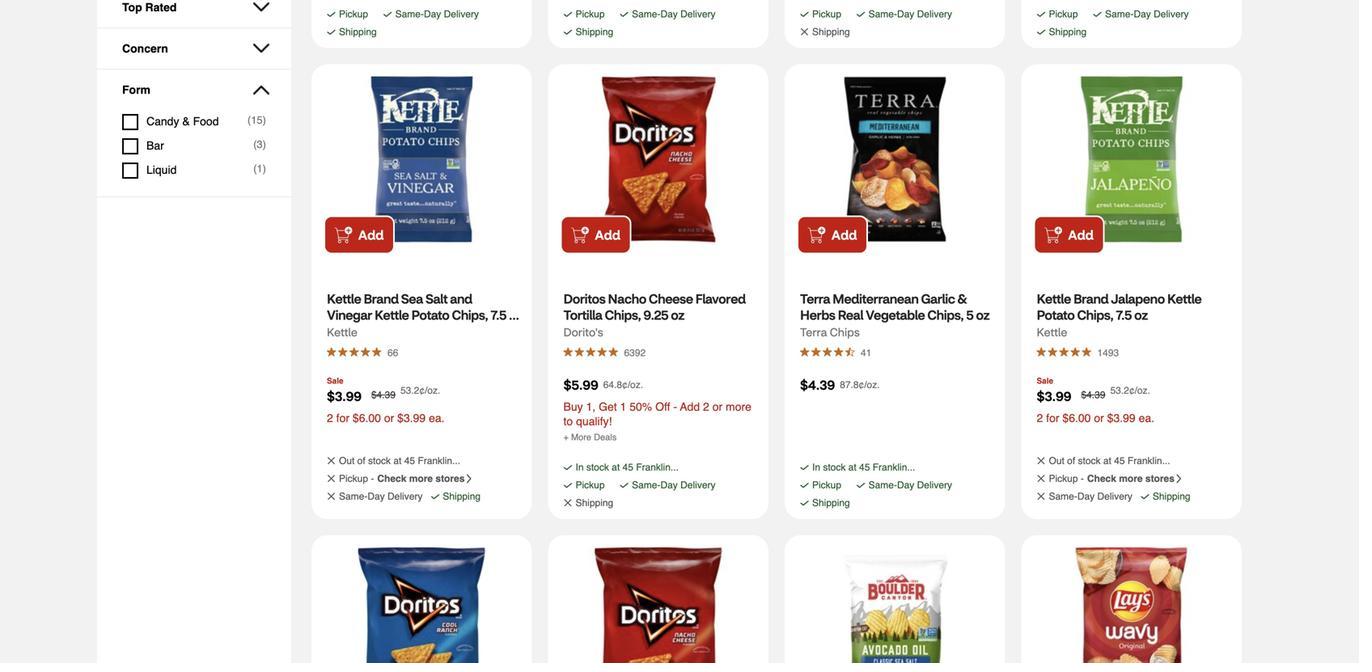 Task type: vqa. For each thing, say whether or not it's contained in the screenshot.


Task type: locate. For each thing, give the bounding box(es) containing it.
2 53.2¢perounce. element from the left
[[1110, 385, 1150, 396]]

terra
[[800, 290, 830, 307], [800, 325, 827, 339]]

1 same-day delivery from the left
[[339, 491, 423, 502]]

real
[[838, 307, 863, 323]]

potato up the this link goes to a page with all kettle brand jalapeno kettle potato chips, 7.5 oz reviews. image
[[1037, 307, 1075, 323]]

1 check more stores button from the left
[[377, 473, 477, 485]]

in
[[576, 462, 584, 473], [812, 462, 820, 473]]

1 horizontal spatial out of stock at 45 franklin...
[[1049, 456, 1170, 467]]

$4.39
[[800, 377, 835, 393], [371, 390, 396, 401], [1081, 390, 1106, 401]]

add button
[[324, 216, 395, 254], [560, 216, 631, 254], [797, 216, 868, 254], [1034, 216, 1105, 254]]

1 horizontal spatial &
[[958, 290, 967, 307]]

chips, inside kettle brand jalapeno kettle potato chips, 7.5 oz kettle
[[1077, 307, 1113, 323]]

or down the '1493'
[[1094, 412, 1104, 425]]

kettle
[[327, 290, 361, 307], [1037, 290, 1071, 307], [1167, 290, 1202, 307], [375, 307, 409, 323], [327, 325, 357, 339], [1037, 325, 1067, 339]]

kettle link up the this link goes to a page with all kettle brand jalapeno kettle potato chips, 7.5 oz reviews. image
[[1037, 322, 1067, 342]]

1 horizontal spatial check
[[1087, 473, 1116, 485]]

1 53.2¢/oz. from the left
[[400, 385, 440, 396]]

2 for $6.00 or $3.99 ea.
[[327, 412, 445, 425], [1037, 412, 1155, 425]]

0 horizontal spatial pickup - check more stores
[[339, 473, 465, 485]]

0 horizontal spatial in
[[576, 462, 584, 473]]

brand for chips,
[[1074, 290, 1109, 307]]

brand left sea
[[364, 290, 399, 307]]

brand inside kettle brand jalapeno kettle potato chips, 7.5 oz kettle
[[1074, 290, 1109, 307]]

1 vertical spatial (
[[253, 138, 257, 150]]

) for candy & food
[[263, 114, 266, 126]]

for down this link goes to a page with all kettle brand sea salt and vinegar kettle potato chips, 7.5 oz reviews. "image"
[[336, 412, 350, 425]]

1 out of stock at 45 franklin... from the left
[[339, 456, 460, 467]]

0 horizontal spatial or
[[384, 412, 394, 425]]

2 for $6.00 or $3.99 ea. for kettle brand jalapeno kettle potato chips, 7.5 oz
[[1037, 412, 1155, 425]]

brand inside kettle brand sea salt and vinegar kettle potato chips, 7.5 oz
[[364, 290, 399, 307]]

1 horizontal spatial for
[[1046, 412, 1059, 425]]

tortilla
[[564, 307, 602, 323]]

) inside candy & food 15 items, form list 3 items option
[[263, 114, 266, 126]]

same-
[[395, 8, 424, 20], [632, 8, 661, 20], [869, 8, 897, 20], [1105, 8, 1134, 20], [632, 480, 661, 491], [869, 480, 897, 491], [339, 491, 368, 502], [1049, 491, 1078, 502]]

0 horizontal spatial out of stock at 45 franklin...
[[339, 456, 460, 467]]

rated
[[145, 1, 177, 14]]

or
[[713, 400, 723, 413], [384, 412, 394, 425], [1094, 412, 1104, 425]]

1 add button from the left
[[324, 216, 395, 254]]

at
[[393, 456, 402, 467], [1103, 456, 1112, 467], [612, 462, 620, 473], [848, 462, 857, 473]]

0 horizontal spatial sale
[[327, 377, 344, 386]]

1 horizontal spatial stores
[[1146, 473, 1175, 485]]

ea.
[[429, 412, 445, 425], [1139, 412, 1155, 425]]

0 horizontal spatial for
[[336, 412, 350, 425]]

sale for kettle brand jalapeno kettle potato chips, 7.5 oz
[[1037, 377, 1053, 386]]

herbs
[[800, 307, 835, 323]]

0 horizontal spatial check
[[377, 473, 406, 485]]

brand
[[364, 290, 399, 307], [1074, 290, 1109, 307]]

ea. for kettle brand sea salt and vinegar kettle potato chips, 7.5 oz
[[429, 412, 445, 425]]

53.2¢/oz.
[[400, 385, 440, 396], [1110, 385, 1150, 396]]

53.2¢/oz. down the '1493'
[[1110, 385, 1150, 396]]

1 horizontal spatial more
[[726, 400, 752, 413]]

1 vertical spatial 1
[[620, 400, 626, 413]]

2 kettle link from the left
[[1037, 322, 1067, 342]]

6392
[[624, 347, 646, 359]]

0 horizontal spatial $6.00
[[353, 412, 381, 425]]

$3.99 down the '1493'
[[1107, 412, 1136, 425]]

66
[[388, 347, 398, 359]]

( inside candy & food 15 items, form list 3 items option
[[247, 114, 251, 126]]

0 vertical spatial terra
[[800, 290, 830, 307]]

vegetable
[[866, 307, 925, 323]]

1 inside buy 1, get 1 50% off - add 2 or more to qualify! + more deals
[[620, 400, 626, 413]]

or down 66
[[384, 412, 394, 425]]

price $4.39. element
[[800, 377, 835, 393]]

nacho
[[608, 290, 646, 307]]

0 horizontal spatial $4.39
[[371, 390, 396, 401]]

deals
[[594, 432, 617, 443]]

1 horizontal spatial or
[[713, 400, 723, 413]]

2 pickup - check more stores from the left
[[1049, 473, 1175, 485]]

out
[[339, 456, 355, 467], [1049, 456, 1065, 467]]

$4.39 down the '1493'
[[1081, 390, 1106, 401]]

check more stores button for kettle brand sea salt and vinegar kettle potato chips, 7.5 oz
[[377, 473, 477, 485]]

1 inside option
[[257, 163, 263, 175]]

( 15 )
[[247, 114, 266, 126]]

1 horizontal spatial sale
[[1037, 377, 1053, 386]]

top
[[122, 1, 142, 14]]

chips, left 5
[[928, 307, 964, 323]]

$6.00 for kettle brand jalapeno kettle potato chips, 7.5 oz
[[1063, 412, 1091, 425]]

1 of from the left
[[357, 456, 365, 467]]

41 link
[[857, 342, 876, 363]]

7.5 right and
[[491, 307, 507, 323]]

oz inside kettle brand sea salt and vinegar kettle potato chips, 7.5 oz
[[327, 323, 340, 339]]

pickup - check more stores
[[339, 473, 465, 485], [1049, 473, 1175, 485]]

same-day delivery for kettle brand sea salt and vinegar kettle potato chips, 7.5 oz
[[339, 491, 423, 502]]

1 horizontal spatial 2 for $6.00 or $3.99 ea.
[[1037, 412, 1155, 425]]

( for bar
[[253, 138, 257, 150]]

this link goes to a page with all terra mediterranean garlic & herbs real vegetable chips, 5 oz reviews. image
[[800, 347, 857, 357]]

form
[[122, 83, 150, 96]]

1493 link
[[1093, 342, 1123, 363]]

1 terra from the top
[[800, 290, 830, 307]]

1 horizontal spatial pickup - check more stores
[[1049, 473, 1175, 485]]

salt
[[426, 290, 448, 307]]

1 horizontal spatial kettle link
[[1037, 322, 1067, 342]]

delivery
[[444, 8, 479, 20], [681, 8, 716, 20], [917, 8, 952, 20], [1154, 8, 1189, 20], [681, 480, 716, 491], [917, 480, 952, 491], [388, 491, 423, 502], [1098, 491, 1133, 502]]

1
[[257, 163, 263, 175], [620, 400, 626, 413]]

1 for from the left
[[336, 412, 350, 425]]

( inside bar 3 items, form option
[[253, 138, 257, 150]]

0 horizontal spatial 53.2¢/oz.
[[400, 385, 440, 396]]

1 horizontal spatial 7.5
[[1116, 307, 1132, 323]]

2 horizontal spatial $4.39
[[1081, 390, 1106, 401]]

check for kettle brand jalapeno kettle potato chips, 7.5 oz
[[1087, 473, 1116, 485]]

1 brand from the left
[[364, 290, 399, 307]]

- for kettle brand jalapeno kettle potato chips, 7.5 oz
[[1081, 473, 1084, 485]]

0 horizontal spatial 53.2¢perounce. element
[[400, 385, 440, 396]]

same-day delivery for kettle brand jalapeno kettle potato chips, 7.5 oz
[[1049, 491, 1133, 502]]

7.5
[[491, 307, 507, 323], [1116, 307, 1132, 323]]

0 horizontal spatial check more stores button
[[377, 473, 477, 485]]

for for kettle brand jalapeno kettle potato chips, 7.5 oz
[[1046, 412, 1059, 425]]

$6.00 for kettle brand sea salt and vinegar kettle potato chips, 7.5 oz
[[353, 412, 381, 425]]

1 horizontal spatial $4.39
[[800, 377, 835, 393]]

1 down 3
[[257, 163, 263, 175]]

53.2¢/oz. for kettle brand sea salt and vinegar kettle potato chips, 7.5 oz
[[400, 385, 440, 396]]

1 ) from the top
[[263, 114, 266, 126]]

1 ea. from the left
[[429, 412, 445, 425]]

( for liquid
[[253, 163, 257, 175]]

2 $6.00 from the left
[[1063, 412, 1091, 425]]

2 horizontal spatial or
[[1094, 412, 1104, 425]]

terra mediterranean garlic & herbs real vegetable chips, 5 oz terra chips
[[800, 290, 990, 339]]

Bar 3 items, Form checkbox
[[122, 134, 266, 159]]

$3.99
[[327, 388, 362, 405], [1037, 388, 1072, 405], [397, 412, 426, 425], [1107, 412, 1136, 425]]

) for bar
[[263, 138, 266, 150]]

$5.99
[[564, 377, 598, 393]]

top rated
[[122, 1, 177, 14]]

check
[[377, 473, 406, 485], [1087, 473, 1116, 485]]

1 in stock at 45 franklin... from the left
[[576, 462, 679, 473]]

0 vertical spatial 1
[[257, 163, 263, 175]]

0 horizontal spatial in stock at 45 franklin...
[[576, 462, 679, 473]]

0 horizontal spatial same-day delivery
[[339, 491, 423, 502]]

(
[[247, 114, 251, 126], [253, 138, 257, 150], [253, 163, 257, 175]]

& inside option
[[182, 115, 190, 128]]

)
[[263, 114, 266, 126], [263, 138, 266, 150], [263, 163, 266, 175]]

1 in from the left
[[576, 462, 584, 473]]

0 horizontal spatial -
[[371, 473, 374, 485]]

2 of from the left
[[1067, 456, 1075, 467]]

2 potato from the left
[[1037, 307, 1075, 323]]

87.8¢/oz.
[[840, 379, 880, 391]]

more
[[726, 400, 752, 413], [409, 473, 433, 485], [1119, 473, 1143, 485]]

53.2¢perounce. element for kettle brand jalapeno kettle potato chips, 7.5 oz
[[1110, 385, 1150, 396]]

2 right off
[[703, 400, 709, 413]]

& right garlic at the top of the page
[[958, 290, 967, 307]]

2 for $6.00 or $3.99 ea. for kettle brand sea salt and vinegar kettle potato chips, 7.5 oz
[[327, 412, 445, 425]]

15
[[251, 114, 263, 126]]

1 2 for $6.00 or $3.99 ea. from the left
[[327, 412, 445, 425]]

terra down herbs on the right top of page
[[800, 325, 827, 339]]

4 chips, from the left
[[1077, 307, 1113, 323]]

oz inside kettle brand jalapeno kettle potato chips, 7.5 oz kettle
[[1134, 307, 1148, 323]]

add button for doritos nacho cheese flavored tortilla chips, 9.25 oz
[[560, 216, 631, 254]]

53.2¢perounce. element
[[400, 385, 440, 396], [1110, 385, 1150, 396]]

2 vertical spatial (
[[253, 163, 257, 175]]

$6.00 down the this link goes to a page with all kettle brand jalapeno kettle potato chips, 7.5 oz reviews. image
[[1063, 412, 1091, 425]]

check more stores button
[[377, 473, 477, 485], [1087, 473, 1187, 485]]

1 check from the left
[[377, 473, 406, 485]]

2 2 for $6.00 or $3.99 ea. from the left
[[1037, 412, 1155, 425]]

2 ) from the top
[[263, 138, 266, 150]]

2 chips, from the left
[[605, 307, 641, 323]]

2 horizontal spatial -
[[1081, 473, 1084, 485]]

chips, inside terra mediterranean garlic & herbs real vegetable chips, 5 oz terra chips
[[928, 307, 964, 323]]

0 horizontal spatial out
[[339, 456, 355, 467]]

1 horizontal spatial 1
[[620, 400, 626, 413]]

4 add button from the left
[[1034, 216, 1105, 254]]

ea. for kettle brand jalapeno kettle potato chips, 7.5 oz
[[1139, 412, 1155, 425]]

2 53.2¢/oz. from the left
[[1110, 385, 1150, 396]]

0 horizontal spatial more
[[409, 473, 433, 485]]

2 out from the left
[[1049, 456, 1065, 467]]

out of stock at 45 franklin...
[[339, 456, 460, 467], [1049, 456, 1170, 467]]

1 stores from the left
[[436, 473, 465, 485]]

2 stores from the left
[[1146, 473, 1175, 485]]

45
[[404, 456, 415, 467], [1114, 456, 1125, 467], [623, 462, 633, 473], [859, 462, 870, 473]]

1 horizontal spatial brand
[[1074, 290, 1109, 307]]

$4.39 87.8¢/oz.
[[800, 377, 880, 393]]

) up ( 1 )
[[263, 138, 266, 150]]

1 7.5 from the left
[[491, 307, 507, 323]]

stores for kettle brand jalapeno kettle potato chips, 7.5 oz
[[1146, 473, 1175, 485]]

2 for $6.00 or $3.99 ea. down the '1493'
[[1037, 412, 1155, 425]]

2 down the this link goes to a page with all kettle brand jalapeno kettle potato chips, 7.5 oz reviews. image
[[1037, 412, 1043, 425]]

or right off
[[713, 400, 723, 413]]

2 brand from the left
[[1074, 290, 1109, 307]]

) inside liquid 1 item, form option
[[263, 163, 266, 175]]

shipping
[[339, 26, 377, 38], [576, 26, 613, 38], [812, 26, 850, 38], [1049, 26, 1087, 38], [443, 491, 481, 502], [1153, 491, 1191, 502], [576, 498, 613, 509], [812, 498, 850, 509]]

qualify!
[[576, 415, 612, 428]]

( down 3
[[253, 163, 257, 175]]

same-day delivery
[[339, 491, 423, 502], [1049, 491, 1133, 502]]

for
[[336, 412, 350, 425], [1046, 412, 1059, 425]]

64.8¢perounce. element
[[603, 379, 643, 391]]

50%
[[630, 400, 652, 413]]

2 check from the left
[[1087, 473, 1116, 485]]

0 horizontal spatial kettle link
[[327, 322, 357, 342]]

& left 'food'
[[182, 115, 190, 128]]

buy
[[564, 400, 583, 413]]

day
[[424, 8, 441, 20], [661, 8, 678, 20], [897, 8, 914, 20], [1134, 8, 1151, 20], [661, 480, 678, 491], [897, 480, 914, 491], [368, 491, 385, 502], [1078, 491, 1095, 502]]

oz
[[671, 307, 684, 323], [976, 307, 990, 323], [1134, 307, 1148, 323], [327, 323, 340, 339]]

0 vertical spatial (
[[247, 114, 251, 126]]

terra chips link
[[800, 322, 860, 342]]

0 horizontal spatial &
[[182, 115, 190, 128]]

off
[[655, 400, 670, 413]]

7.5 inside kettle brand sea salt and vinegar kettle potato chips, 7.5 oz
[[491, 307, 507, 323]]

same-day delivery shipping
[[339, 8, 479, 38], [576, 8, 716, 38], [812, 8, 952, 38], [1049, 8, 1189, 38], [576, 480, 716, 509], [812, 480, 952, 509]]

sale for kettle brand sea salt and vinegar kettle potato chips, 7.5 oz
[[327, 377, 344, 386]]

$6.00
[[353, 412, 381, 425], [1063, 412, 1091, 425]]

this link goes to a page with all doritos nacho cheese flavored tortilla chips, 9.25 oz reviews. image
[[564, 347, 620, 357]]

sale
[[327, 377, 344, 386], [1037, 377, 1053, 386]]

1 53.2¢perounce. element from the left
[[400, 385, 440, 396]]

$6.00 down this link goes to a page with all kettle brand sea salt and vinegar kettle potato chips, 7.5 oz reviews. "image"
[[353, 412, 381, 425]]

2 down this link goes to a page with all kettle brand sea salt and vinegar kettle potato chips, 7.5 oz reviews. "image"
[[327, 412, 333, 425]]

2 add button from the left
[[560, 216, 631, 254]]

2 same-day delivery from the left
[[1049, 491, 1133, 502]]

in stock at 45 franklin...
[[576, 462, 679, 473], [812, 462, 915, 473]]

to
[[564, 415, 573, 428]]

0 vertical spatial )
[[263, 114, 266, 126]]

) inside bar 3 items, form option
[[263, 138, 266, 150]]

2 check more stores button from the left
[[1087, 473, 1187, 485]]

doritos
[[564, 290, 605, 307]]

2 for kettle brand sea salt and vinegar kettle potato chips, 7.5 oz
[[327, 412, 333, 425]]

1 horizontal spatial same-day delivery
[[1049, 491, 1133, 502]]

2 out of stock at 45 franklin... from the left
[[1049, 456, 1170, 467]]

) up 3
[[263, 114, 266, 126]]

1 horizontal spatial in
[[812, 462, 820, 473]]

3 ) from the top
[[263, 163, 266, 175]]

Liquid 1 item, Form checkbox
[[122, 159, 266, 183]]

0 horizontal spatial stores
[[436, 473, 465, 485]]

2 7.5 from the left
[[1116, 307, 1132, 323]]

0 horizontal spatial of
[[357, 456, 365, 467]]

0 vertical spatial &
[[182, 115, 190, 128]]

kettle link for kettle brand jalapeno kettle potato chips, 7.5 oz
[[1037, 322, 1067, 342]]

6392 link
[[620, 342, 650, 363]]

1 kettle link from the left
[[327, 322, 357, 342]]

sale down this link goes to a page with all kettle brand sea salt and vinegar kettle potato chips, 7.5 oz reviews. "image"
[[327, 377, 344, 386]]

add for doritos nacho cheese flavored tortilla chips, 9.25 oz
[[595, 227, 620, 243]]

&
[[182, 115, 190, 128], [958, 290, 967, 307]]

chips, left the 9.25
[[605, 307, 641, 323]]

$4.39 down 66
[[371, 390, 396, 401]]

for down the this link goes to a page with all kettle brand jalapeno kettle potato chips, 7.5 oz reviews. image
[[1046, 412, 1059, 425]]

53.2¢perounce. element down 66 link
[[400, 385, 440, 396]]

3 add button from the left
[[797, 216, 868, 254]]

of for kettle brand sea salt and vinegar kettle potato chips, 7.5 oz
[[357, 456, 365, 467]]

( right 'food'
[[247, 114, 251, 126]]

0 horizontal spatial brand
[[364, 290, 399, 307]]

0 horizontal spatial 2
[[327, 412, 333, 425]]

( down ( 15 )
[[253, 138, 257, 150]]

1 horizontal spatial -
[[673, 400, 677, 413]]

kettle link up this link goes to a page with all kettle brand sea salt and vinegar kettle potato chips, 7.5 oz reviews. "image"
[[327, 322, 357, 342]]

( inside liquid 1 item, form option
[[253, 163, 257, 175]]

) down 3
[[263, 163, 266, 175]]

chips, up 1493 link
[[1077, 307, 1113, 323]]

1 horizontal spatial check more stores button
[[1087, 473, 1187, 485]]

kettle link for kettle brand sea salt and vinegar kettle potato chips, 7.5 oz
[[327, 322, 357, 342]]

2 ea. from the left
[[1139, 412, 1155, 425]]

jalapeno
[[1111, 290, 1165, 307]]

check for kettle brand sea salt and vinegar kettle potato chips, 7.5 oz
[[377, 473, 406, 485]]

1 horizontal spatial in stock at 45 franklin...
[[812, 462, 915, 473]]

potato
[[411, 307, 449, 323], [1037, 307, 1075, 323]]

1 horizontal spatial 53.2¢/oz.
[[1110, 385, 1150, 396]]

- for kettle brand sea salt and vinegar kettle potato chips, 7.5 oz
[[371, 473, 374, 485]]

or for kettle brand sea salt and vinegar kettle potato chips, 7.5 oz
[[384, 412, 394, 425]]

1 horizontal spatial $6.00
[[1063, 412, 1091, 425]]

1 horizontal spatial potato
[[1037, 307, 1075, 323]]

53.2¢/oz. for kettle brand jalapeno kettle potato chips, 7.5 oz
[[1110, 385, 1150, 396]]

0 horizontal spatial 7.5
[[491, 307, 507, 323]]

0 horizontal spatial ea.
[[429, 412, 445, 425]]

$3.99 down the this link goes to a page with all kettle brand jalapeno kettle potato chips, 7.5 oz reviews. image
[[1037, 388, 1072, 405]]

pickup - check more stores for kettle brand jalapeno kettle potato chips, 7.5 oz
[[1049, 473, 1175, 485]]

3 chips, from the left
[[928, 307, 964, 323]]

53.2¢/oz. down 66 link
[[400, 385, 440, 396]]

7.5 up 1493 link
[[1116, 307, 1132, 323]]

2 for kettle brand jalapeno kettle potato chips, 7.5 oz
[[1037, 412, 1043, 425]]

add
[[358, 227, 384, 243], [595, 227, 620, 243], [831, 227, 857, 243], [1068, 227, 1094, 243], [680, 400, 700, 413]]

1 horizontal spatial 2
[[703, 400, 709, 413]]

53.2¢perounce. element down the '1493'
[[1110, 385, 1150, 396]]

1 sale from the left
[[327, 377, 344, 386]]

2 horizontal spatial more
[[1119, 473, 1143, 485]]

chips,
[[452, 307, 488, 323], [605, 307, 641, 323], [928, 307, 964, 323], [1077, 307, 1113, 323]]

0 horizontal spatial 2 for $6.00 or $3.99 ea.
[[327, 412, 445, 425]]

2 for from the left
[[1046, 412, 1059, 425]]

terra up "terra chips" link
[[800, 290, 830, 307]]

1 potato from the left
[[411, 307, 449, 323]]

stock
[[368, 456, 391, 467], [1078, 456, 1101, 467], [586, 462, 609, 473], [823, 462, 846, 473]]

1 vertical spatial &
[[958, 290, 967, 307]]

or inside buy 1, get 1 50% off - add 2 or more to qualify! + more deals
[[713, 400, 723, 413]]

0 horizontal spatial potato
[[411, 307, 449, 323]]

of for kettle brand jalapeno kettle potato chips, 7.5 oz
[[1067, 456, 1075, 467]]

of
[[357, 456, 365, 467], [1067, 456, 1075, 467]]

1 horizontal spatial out
[[1049, 456, 1065, 467]]

2 horizontal spatial 2
[[1037, 412, 1043, 425]]

2 sale from the left
[[1037, 377, 1053, 386]]

franklin...
[[418, 456, 460, 467], [1128, 456, 1170, 467], [636, 462, 679, 473], [873, 462, 915, 473]]

0 horizontal spatial 1
[[257, 163, 263, 175]]

1 right get
[[620, 400, 626, 413]]

bar
[[146, 139, 164, 152]]

2 vertical spatial )
[[263, 163, 266, 175]]

2 in from the left
[[812, 462, 820, 473]]

1 vertical spatial )
[[263, 138, 266, 150]]

chips, right salt
[[452, 307, 488, 323]]

1 horizontal spatial 53.2¢perounce. element
[[1110, 385, 1150, 396]]

1 horizontal spatial ea.
[[1139, 412, 1155, 425]]

candy & food
[[146, 115, 219, 128]]

1 pickup - check more stores from the left
[[339, 473, 465, 485]]

sale down the this link goes to a page with all kettle brand jalapeno kettle potato chips, 7.5 oz reviews. image
[[1037, 377, 1053, 386]]

out of stock at 45 franklin... for kettle brand jalapeno kettle potato chips, 7.5 oz
[[1049, 456, 1170, 467]]

2 for $6.00 or $3.99 ea. down 66
[[327, 412, 445, 425]]

$4.39 down this link goes to a page with all terra mediterranean garlic & herbs real vegetable chips, 5 oz reviews. image
[[800, 377, 835, 393]]

potato left and
[[411, 307, 449, 323]]

1 out from the left
[[339, 456, 355, 467]]

1 $6.00 from the left
[[353, 412, 381, 425]]

1 horizontal spatial of
[[1067, 456, 1075, 467]]

1 chips, from the left
[[452, 307, 488, 323]]

2 in stock at 45 franklin... from the left
[[812, 462, 915, 473]]

pickup
[[339, 8, 368, 20], [576, 8, 605, 20], [812, 8, 841, 20], [1049, 8, 1078, 20], [339, 473, 368, 485], [1049, 473, 1078, 485], [576, 480, 605, 491], [812, 480, 841, 491]]

2 inside buy 1, get 1 50% off - add 2 or more to qualify! + more deals
[[703, 400, 709, 413]]

1 vertical spatial terra
[[800, 325, 827, 339]]

mediterranean
[[833, 290, 919, 307]]

more inside buy 1, get 1 50% off - add 2 or more to qualify! + more deals
[[726, 400, 752, 413]]

brand left jalapeno
[[1074, 290, 1109, 307]]



Task type: describe. For each thing, give the bounding box(es) containing it.
and
[[450, 290, 472, 307]]

top rated button
[[110, 0, 278, 28]]

$3.99 down this link goes to a page with all kettle brand sea salt and vinegar kettle potato chips, 7.5 oz reviews. "image"
[[327, 388, 362, 405]]

form button
[[110, 70, 278, 110]]

potato inside kettle brand jalapeno kettle potato chips, 7.5 oz kettle
[[1037, 307, 1075, 323]]

$4.39 for kettle brand sea salt and vinegar kettle potato chips, 7.5 oz
[[371, 390, 396, 401]]

get
[[599, 400, 617, 413]]

add inside buy 1, get 1 50% off - add 2 or more to qualify! + more deals
[[680, 400, 700, 413]]

add button for terra mediterranean garlic & herbs real vegetable chips, 5 oz
[[797, 216, 868, 254]]

form heading
[[122, 83, 256, 96]]

this link goes to a page with all kettle brand sea salt and vinegar kettle potato chips, 7.5 oz reviews. image
[[327, 347, 383, 357]]

87.8¢perounce. element
[[840, 379, 880, 391]]

flavored
[[696, 290, 746, 307]]

chips, inside doritos nacho cheese flavored tortilla chips, 9.25 oz dorito's
[[605, 307, 641, 323]]

liquid
[[146, 163, 177, 176]]

oz inside doritos nacho cheese flavored tortilla chips, 9.25 oz dorito's
[[671, 307, 684, 323]]

food
[[193, 115, 219, 128]]

1,
[[586, 400, 596, 413]]

stores for kettle brand sea salt and vinegar kettle potato chips, 7.5 oz
[[436, 473, 465, 485]]

3
[[257, 138, 263, 150]]

garlic
[[921, 290, 955, 307]]

add for terra mediterranean garlic & herbs real vegetable chips, 5 oz
[[831, 227, 857, 243]]

1493
[[1097, 347, 1119, 359]]

$4.39 for kettle brand jalapeno kettle potato chips, 7.5 oz
[[1081, 390, 1106, 401]]

64.8¢/oz.
[[603, 379, 643, 391]]

buy 1, get 1 50% off - add 2 or more to qualify! + more deals
[[564, 400, 755, 443]]

9.25
[[644, 307, 668, 323]]

candy
[[146, 115, 179, 128]]

concern
[[122, 42, 168, 55]]

5
[[966, 307, 974, 323]]

add for kettle brand sea salt and vinegar kettle potato chips, 7.5 oz
[[358, 227, 384, 243]]

$5.99 64.8¢/oz.
[[564, 377, 643, 393]]

chips
[[830, 325, 860, 339]]

brand for vinegar
[[364, 290, 399, 307]]

out for kettle brand sea salt and vinegar kettle potato chips, 7.5 oz
[[339, 456, 355, 467]]

dorito's link
[[564, 322, 603, 342]]

more
[[571, 432, 591, 443]]

) for liquid
[[263, 163, 266, 175]]

more for kettle brand jalapeno kettle potato chips, 7.5 oz
[[1119, 473, 1143, 485]]

kettle brand sea salt and vinegar kettle potato chips, 7.5 oz
[[327, 290, 509, 339]]

+
[[564, 432, 569, 443]]

41
[[861, 347, 872, 359]]

pickup - check more stores for kettle brand sea salt and vinegar kettle potato chips, 7.5 oz
[[339, 473, 465, 485]]

sea
[[401, 290, 423, 307]]

top rated heading
[[122, 1, 256, 14]]

Candy & Food 15 items, Form list 3 items checkbox
[[122, 110, 266, 134]]

concern heading
[[122, 42, 256, 55]]

this link goes to a page with all kettle brand jalapeno kettle potato chips, 7.5 oz reviews. image
[[1037, 347, 1093, 357]]

doritos nacho cheese flavored tortilla chips, 9.25 oz dorito's
[[564, 290, 748, 339]]

or for kettle brand jalapeno kettle potato chips, 7.5 oz
[[1094, 412, 1104, 425]]

dorito's
[[564, 325, 603, 339]]

out of stock at 45 franklin... for kettle brand sea salt and vinegar kettle potato chips, 7.5 oz
[[339, 456, 460, 467]]

concern button
[[110, 28, 278, 69]]

cheese
[[649, 290, 693, 307]]

( 1 )
[[253, 163, 266, 175]]

kettle brand jalapeno kettle potato chips, 7.5 oz kettle
[[1037, 290, 1204, 339]]

out for kettle brand jalapeno kettle potato chips, 7.5 oz
[[1049, 456, 1065, 467]]

price $5.99. element
[[564, 377, 598, 393]]

( 3 )
[[253, 138, 266, 150]]

$3.99 down 66
[[397, 412, 426, 425]]

add for kettle brand jalapeno kettle potato chips, 7.5 oz
[[1068, 227, 1094, 243]]

53.2¢perounce. element for kettle brand sea salt and vinegar kettle potato chips, 7.5 oz
[[400, 385, 440, 396]]

- inside buy 1, get 1 50% off - add 2 or more to qualify! + more deals
[[673, 400, 677, 413]]

7.5 inside kettle brand jalapeno kettle potato chips, 7.5 oz kettle
[[1116, 307, 1132, 323]]

potato inside kettle brand sea salt and vinegar kettle potato chips, 7.5 oz
[[411, 307, 449, 323]]

2 terra from the top
[[800, 325, 827, 339]]

add button for kettle brand jalapeno kettle potato chips, 7.5 oz
[[1034, 216, 1105, 254]]

for for kettle brand sea salt and vinegar kettle potato chips, 7.5 oz
[[336, 412, 350, 425]]

check more stores button for kettle brand jalapeno kettle potato chips, 7.5 oz
[[1087, 473, 1187, 485]]

& inside terra mediterranean garlic & herbs real vegetable chips, 5 oz terra chips
[[958, 290, 967, 307]]

66 link
[[383, 342, 402, 363]]

vinegar
[[327, 307, 372, 323]]

chips, inside kettle brand sea salt and vinegar kettle potato chips, 7.5 oz
[[452, 307, 488, 323]]

more for kettle brand sea salt and vinegar kettle potato chips, 7.5 oz
[[409, 473, 433, 485]]

add button for kettle brand sea salt and vinegar kettle potato chips, 7.5 oz
[[324, 216, 395, 254]]

( for candy & food
[[247, 114, 251, 126]]

oz inside terra mediterranean garlic & herbs real vegetable chips, 5 oz terra chips
[[976, 307, 990, 323]]



